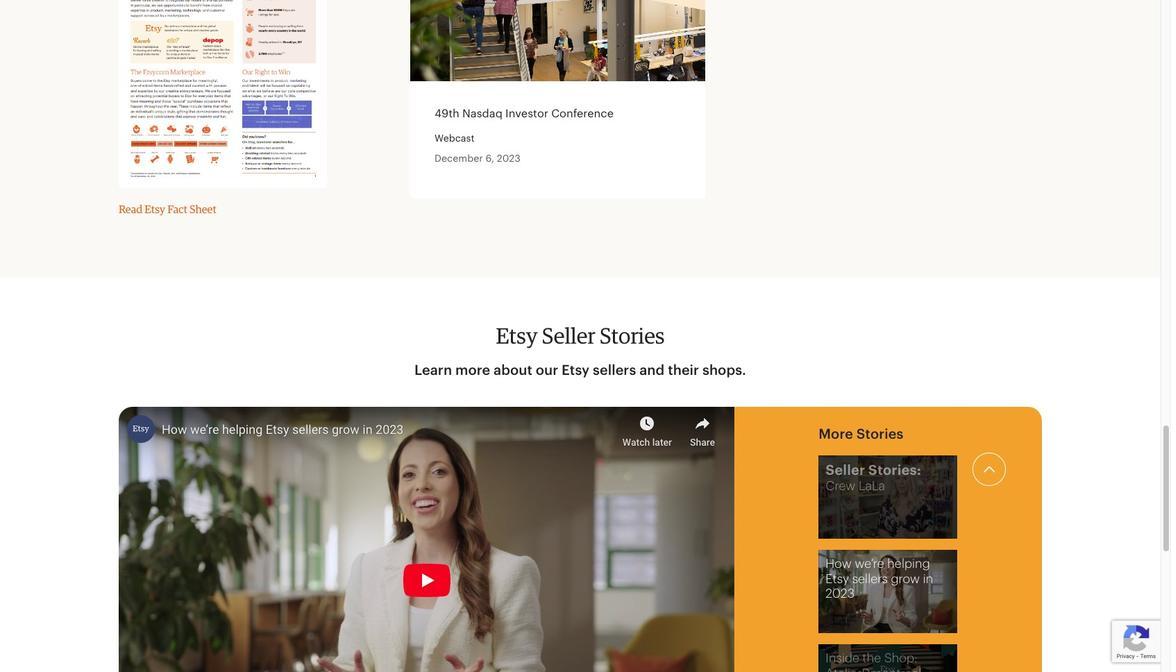 Task type: locate. For each thing, give the bounding box(es) containing it.
december
[[435, 154, 483, 164]]

conference
[[551, 108, 614, 119]]

sellers left and at the bottom of the page
[[593, 364, 636, 378]]

webcast
[[435, 134, 475, 143]]

0 horizontal spatial 2023
[[497, 154, 521, 164]]

0 horizontal spatial seller
[[542, 326, 596, 348]]

49th nasdaq investor conference
[[435, 108, 614, 119]]

we're
[[855, 557, 884, 570]]

etsy right our
[[562, 364, 590, 378]]

2023 right the 6, at the top left of the page
[[497, 154, 521, 164]]

sellers down we're
[[852, 572, 888, 585]]

shops.
[[703, 364, 746, 378]]

0 horizontal spatial stories
[[600, 326, 665, 348]]

nasdaq
[[463, 108, 503, 119]]

in
[[923, 572, 933, 585]]

stories up stories:
[[857, 427, 904, 441]]

how we're helping etsy sellers grow in 2023
[[826, 557, 933, 600]]

seller up the "crew"
[[826, 464, 865, 477]]

1 vertical spatial seller
[[826, 464, 865, 477]]

read etsy fact sheet link
[[119, 204, 217, 215]]

1 horizontal spatial seller
[[826, 464, 865, 477]]

shop:
[[885, 652, 918, 664]]

our
[[536, 364, 558, 378]]

2023 down how
[[826, 587, 855, 600]]

investor
[[506, 108, 549, 119]]

etsy down how
[[826, 572, 849, 585]]

1 horizontal spatial stories
[[857, 427, 904, 441]]

1 vertical spatial 2023
[[826, 587, 855, 600]]

1 horizontal spatial 2023
[[826, 587, 855, 600]]

stories
[[600, 326, 665, 348], [857, 427, 904, 441]]

etsy up about
[[496, 326, 538, 348]]

etsy
[[145, 204, 165, 215], [496, 326, 538, 348], [562, 364, 590, 378], [826, 572, 849, 585]]

more stories
[[819, 427, 904, 441]]

seller inside seller stories: crew lala
[[826, 464, 865, 477]]

0 vertical spatial 2023
[[497, 154, 521, 164]]

the
[[863, 652, 881, 664]]

etsy seller stories
[[496, 326, 665, 348]]

seller up learn more about our etsy sellers and their shops.
[[542, 326, 596, 348]]

how
[[826, 557, 852, 570]]

lala
[[859, 480, 885, 492]]

0 horizontal spatial sellers
[[593, 364, 636, 378]]

seller stories: crew lala
[[826, 464, 922, 492]]

2023
[[497, 154, 521, 164], [826, 587, 855, 600]]

stories up and at the bottom of the page
[[600, 326, 665, 348]]

seller
[[542, 326, 596, 348], [826, 464, 865, 477]]

1 horizontal spatial sellers
[[852, 572, 888, 585]]

atelierdmontreal
[[826, 667, 922, 672]]

1 vertical spatial sellers
[[852, 572, 888, 585]]

49th
[[435, 108, 460, 119]]

sellers
[[593, 364, 636, 378], [852, 572, 888, 585]]



Task type: describe. For each thing, give the bounding box(es) containing it.
2023 inside how we're helping etsy sellers grow in 2023
[[826, 587, 855, 600]]

read
[[119, 204, 143, 215]]

1 vertical spatial stories
[[857, 427, 904, 441]]

0 vertical spatial sellers
[[593, 364, 636, 378]]

their
[[668, 364, 699, 378]]

learn more about our etsy sellers and their shops.
[[415, 364, 746, 378]]

49th nasdaq investor conference link
[[435, 108, 614, 119]]

about
[[494, 364, 533, 378]]

read etsy fact sheet
[[119, 204, 217, 215]]

thumbnail image image
[[119, 0, 327, 188]]

inside the shop: atelierdmontreal
[[826, 652, 922, 672]]

2023 inside the 49th nasdaq investor conference option
[[497, 154, 521, 164]]

inside
[[826, 652, 860, 664]]

grow
[[891, 572, 920, 585]]

and
[[640, 364, 665, 378]]

etsy left fact
[[145, 204, 165, 215]]

crew
[[826, 480, 856, 492]]

49th nasdaq investor conference option
[[383, 0, 706, 198]]

helping
[[888, 557, 930, 570]]

more
[[819, 427, 853, 441]]

0 vertical spatial stories
[[600, 326, 665, 348]]

etsy inside how we're helping etsy sellers grow in 2023
[[826, 572, 849, 585]]

december 6, 2023
[[435, 154, 521, 164]]

0 vertical spatial seller
[[542, 326, 596, 348]]

webcast link
[[435, 134, 475, 143]]

6,
[[486, 154, 494, 164]]

learn
[[415, 364, 452, 378]]

seller stories: list box
[[819, 165, 958, 672]]

sellers inside how we're helping etsy sellers grow in 2023
[[852, 572, 888, 585]]

fact
[[168, 204, 188, 215]]

sheet
[[190, 204, 217, 215]]

stories:
[[869, 464, 922, 477]]

more
[[455, 364, 490, 378]]



Task type: vqa. For each thing, say whether or not it's contained in the screenshot.
delayed
no



